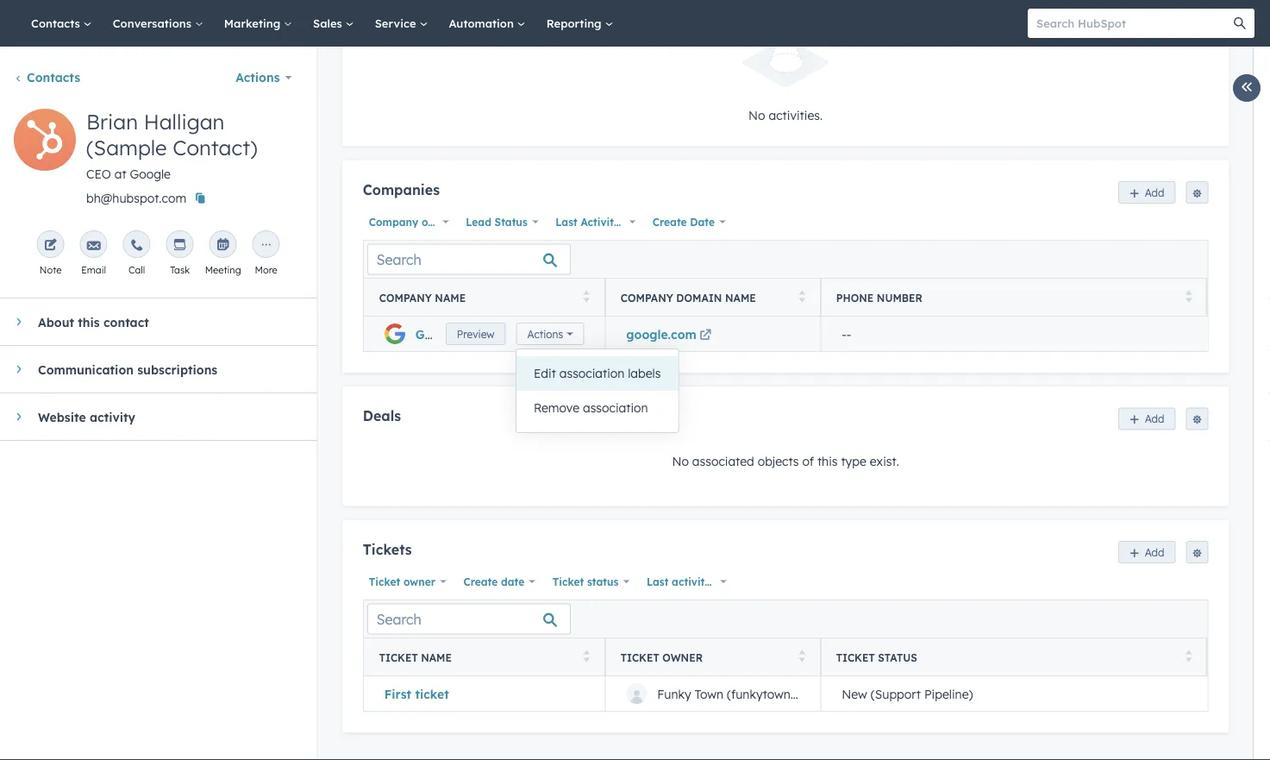 Task type: locate. For each thing, give the bounding box(es) containing it.
name up ticket
[[421, 651, 452, 664]]

1 add from the top
[[1145, 186, 1165, 199]]

Search HubSpot search field
[[1028, 9, 1240, 38]]

ticket up new
[[836, 651, 875, 664]]

1 vertical spatial association
[[583, 400, 648, 415]]

add button for tickets
[[1118, 541, 1176, 563]]

name
[[435, 291, 466, 304], [421, 651, 452, 664]]

1 vertical spatial no
[[672, 453, 689, 468]]

association down edit association labels button
[[583, 400, 648, 415]]

actions button up edit
[[516, 323, 584, 345]]

1 vertical spatial last
[[647, 575, 669, 588]]

association up remove association
[[560, 366, 625, 381]]

domain
[[676, 291, 722, 304]]

company name
[[379, 291, 466, 304]]

create date button
[[457, 570, 539, 593]]

activity inside dropdown button
[[90, 409, 136, 424]]

no left activities.
[[749, 107, 765, 123]]

1 vertical spatial create
[[463, 575, 498, 588]]

no left associated
[[672, 453, 689, 468]]

owner left lead
[[421, 215, 453, 228]]

remove association
[[534, 400, 648, 415]]

no inside alert
[[749, 107, 765, 123]]

0 vertical spatial add
[[1145, 186, 1165, 199]]

1 caret image from the top
[[17, 317, 21, 327]]

1 horizontal spatial date
[[714, 575, 738, 588]]

1 horizontal spatial no
[[749, 107, 765, 123]]

0 vertical spatial create
[[652, 215, 687, 228]]

communication
[[38, 362, 134, 377]]

1 date from the left
[[501, 575, 524, 588]]

1 vertical spatial caret image
[[17, 364, 21, 374]]

association for edit
[[560, 366, 625, 381]]

caret image inside about this contact dropdown button
[[17, 317, 21, 327]]

contacts link
[[21, 0, 102, 47], [14, 70, 80, 85]]

--
[[842, 326, 851, 342]]

2 date from the left
[[714, 575, 738, 588]]

first ticket link
[[384, 686, 584, 701]]

date up domain
[[690, 215, 715, 228]]

website activity button
[[0, 393, 300, 440]]

add button for deals
[[1118, 408, 1176, 430]]

create right last activity date
[[652, 215, 687, 228]]

marketing
[[224, 16, 284, 30]]

name up google link
[[435, 291, 466, 304]]

email
[[81, 264, 106, 276]]

1 vertical spatial actions button
[[516, 323, 584, 345]]

ticket for press to sort. element corresponding to ticket owner
[[621, 651, 659, 664]]

name for tickets
[[421, 651, 452, 664]]

ceo
[[86, 167, 111, 182]]

1 add button from the top
[[1118, 181, 1176, 203]]

lead status button
[[460, 211, 542, 233]]

0 vertical spatial caret image
[[17, 317, 21, 327]]

type
[[841, 453, 867, 468]]

0 horizontal spatial last
[[555, 215, 577, 228]]

remove
[[534, 400, 580, 415]]

1 horizontal spatial google
[[415, 326, 458, 342]]

more image
[[259, 239, 273, 253]]

1 vertical spatial owner
[[403, 575, 435, 588]]

caret image inside communication subscriptions dropdown button
[[17, 364, 21, 374]]

deals
[[363, 407, 401, 425]]

create for create date
[[463, 575, 498, 588]]

conversations link
[[102, 0, 214, 47]]

more
[[255, 264, 278, 276]]

owner
[[421, 215, 453, 228], [403, 575, 435, 588], [662, 651, 703, 664]]

communication subscriptions
[[38, 362, 218, 377]]

1 horizontal spatial ticket status
[[836, 651, 917, 664]]

0 horizontal spatial actions
[[236, 70, 280, 85]]

press to sort. element for phone number
[[1186, 290, 1192, 305]]

date
[[501, 575, 524, 588], [714, 575, 738, 588]]

ticket owner up funky on the right of the page
[[621, 651, 703, 664]]

last activity date button
[[641, 570, 738, 593]]

2 add button from the top
[[1118, 408, 1176, 430]]

add for deals
[[1145, 412, 1165, 425]]

1 horizontal spatial actions
[[527, 328, 563, 341]]

activity inside popup button
[[672, 575, 711, 588]]

3 caret image from the top
[[17, 412, 21, 422]]

task image
[[173, 239, 187, 253]]

lead
[[466, 215, 491, 228]]

0 horizontal spatial no
[[672, 453, 689, 468]]

last for last activity date
[[647, 575, 669, 588]]

caret image inside "website activity" dropdown button
[[17, 412, 21, 422]]

brian halligan (sample contact) ceo at google
[[86, 109, 258, 182]]

owner down tickets
[[403, 575, 435, 588]]

add button
[[1118, 181, 1176, 203], [1118, 408, 1176, 430], [1118, 541, 1176, 563]]

1 horizontal spatial actions button
[[516, 323, 584, 345]]

press to sort. image down ticket status popup button at the left bottom of page
[[583, 650, 589, 662]]

google down company name
[[415, 326, 458, 342]]

caret image left communication
[[17, 364, 21, 374]]

google up 'bh@hubspot.com'
[[130, 167, 171, 182]]

create inside create date popup button
[[652, 215, 687, 228]]

pipeline)
[[924, 686, 973, 701]]

press to sort. image
[[583, 290, 589, 303], [799, 290, 805, 303], [583, 650, 589, 662]]

this right about
[[78, 314, 100, 329]]

company up google.com
[[621, 291, 673, 304]]

1 vertical spatial name
[[421, 651, 452, 664]]

0 vertical spatial no
[[749, 107, 765, 123]]

0 horizontal spatial date
[[623, 215, 648, 228]]

actions button
[[224, 60, 303, 95], [516, 323, 584, 345]]

this
[[78, 314, 100, 329], [817, 453, 838, 468]]

2 vertical spatial caret image
[[17, 412, 21, 422]]

caret image left website
[[17, 412, 21, 422]]

google.com
[[626, 326, 697, 342]]

last left activity
[[555, 215, 577, 228]]

create up search search field
[[463, 575, 498, 588]]

contacts
[[31, 16, 83, 30], [27, 70, 80, 85]]

1 vertical spatial contacts link
[[14, 70, 80, 85]]

phone number
[[836, 291, 923, 304]]

company inside popup button
[[369, 215, 418, 228]]

funky
[[657, 686, 691, 701]]

ticket right create date popup button
[[552, 575, 584, 588]]

new
[[842, 686, 867, 701]]

last inside last activity date popup button
[[555, 215, 577, 228]]

Search search field
[[367, 604, 570, 635]]

status inside popup button
[[587, 575, 619, 588]]

press to sort. element
[[583, 290, 589, 305], [799, 290, 805, 305], [1186, 290, 1192, 305], [583, 650, 589, 665], [799, 650, 805, 665], [1186, 650, 1192, 665]]

last activity date
[[647, 575, 738, 588]]

last right ticket status popup button at the left bottom of page
[[647, 575, 669, 588]]

last
[[555, 215, 577, 228], [647, 575, 669, 588]]

ticket down tickets
[[369, 575, 400, 588]]

company owner button
[[363, 211, 453, 233]]

ticket status
[[552, 575, 619, 588], [836, 651, 917, 664]]

0 horizontal spatial date
[[501, 575, 524, 588]]

no activities.
[[749, 107, 823, 123]]

2 caret image from the top
[[17, 364, 21, 374]]

date right activity
[[623, 215, 648, 228]]

owner up funky on the right of the page
[[662, 651, 703, 664]]

activity
[[90, 409, 136, 424], [672, 575, 711, 588]]

0 vertical spatial name
[[435, 291, 466, 304]]

ticket owner down tickets
[[369, 575, 435, 588]]

1 horizontal spatial activity
[[672, 575, 711, 588]]

company for company owner
[[369, 215, 418, 228]]

actions
[[236, 70, 280, 85], [527, 328, 563, 341]]

add
[[1145, 186, 1165, 199], [1145, 412, 1165, 425], [1145, 546, 1165, 559]]

actions button down the marketing link
[[224, 60, 303, 95]]

1 vertical spatial activity
[[672, 575, 711, 588]]

actions up edit
[[527, 328, 563, 341]]

phone
[[836, 291, 874, 304]]

0 horizontal spatial activity
[[90, 409, 136, 424]]

ticket up the first
[[379, 651, 418, 664]]

last inside last activity date popup button
[[647, 575, 669, 588]]

0 vertical spatial owner
[[421, 215, 453, 228]]

ticket owner button
[[363, 570, 450, 593]]

-
[[842, 326, 847, 342], [847, 326, 851, 342]]

ticket
[[369, 575, 400, 588], [552, 575, 584, 588], [379, 651, 418, 664], [621, 651, 659, 664], [836, 651, 875, 664]]

1 - from the left
[[842, 326, 847, 342]]

0 horizontal spatial ticket status
[[552, 575, 619, 588]]

about this contact
[[38, 314, 149, 329]]

1 vertical spatial actions
[[527, 328, 563, 341]]

ticket up funky on the right of the page
[[621, 651, 659, 664]]

search image
[[1235, 17, 1247, 29]]

press to sort. image for tickets
[[1186, 650, 1192, 662]]

2 vertical spatial add button
[[1118, 541, 1176, 563]]

meeting image
[[216, 239, 230, 253]]

0 horizontal spatial this
[[78, 314, 100, 329]]

press to sort. image for companies
[[583, 290, 589, 303]]

this right of
[[817, 453, 838, 468]]

0 horizontal spatial ticket owner
[[369, 575, 435, 588]]

caret image left about
[[17, 317, 21, 327]]

owner for tickets
[[403, 575, 435, 588]]

0 vertical spatial ticket owner
[[369, 575, 435, 588]]

task
[[170, 264, 190, 276]]

no associated objects of this type exist.
[[672, 453, 899, 468]]

2 vertical spatial add
[[1145, 546, 1165, 559]]

1 horizontal spatial last
[[647, 575, 669, 588]]

press to sort. image down last activity date popup button
[[583, 290, 589, 303]]

press to sort. image
[[1186, 290, 1192, 303], [799, 650, 805, 662], [1186, 650, 1192, 662]]

contact
[[104, 314, 149, 329]]

2 add from the top
[[1145, 412, 1165, 425]]

1 horizontal spatial ticket owner
[[621, 651, 703, 664]]

link opens in a new window image
[[700, 330, 712, 342], [700, 330, 712, 342]]

ticket for press to sort. element related to ticket name
[[379, 651, 418, 664]]

last activity date button
[[549, 211, 648, 233]]

caret image for about this contact
[[17, 317, 21, 327]]

company down companies
[[369, 215, 418, 228]]

3 add button from the top
[[1118, 541, 1176, 563]]

0 vertical spatial google
[[130, 167, 171, 182]]

actions down the marketing link
[[236, 70, 280, 85]]

1 horizontal spatial create
[[652, 215, 687, 228]]

0 vertical spatial actions
[[236, 70, 280, 85]]

0 horizontal spatial google
[[130, 167, 171, 182]]

0 vertical spatial add button
[[1118, 181, 1176, 203]]

marketing link
[[214, 0, 303, 47]]

no for no activities.
[[749, 107, 765, 123]]

1 horizontal spatial date
[[690, 215, 715, 228]]

create inside create date popup button
[[463, 575, 498, 588]]

0 vertical spatial association
[[560, 366, 625, 381]]

(funkytownclown1@gmail.com)
[[727, 686, 904, 701]]

status
[[587, 575, 619, 588], [878, 651, 917, 664]]

date inside create date popup button
[[501, 575, 524, 588]]

associated
[[692, 453, 754, 468]]

1 vertical spatial add
[[1145, 412, 1165, 425]]

0 vertical spatial status
[[587, 575, 619, 588]]

call
[[129, 264, 145, 276]]

1 vertical spatial contacts
[[27, 70, 80, 85]]

Search search field
[[367, 244, 570, 275]]

ticket inside popup button
[[552, 575, 584, 588]]

0 vertical spatial ticket status
[[552, 575, 619, 588]]

0 horizontal spatial status
[[587, 575, 619, 588]]

press to sort. element for ticket owner
[[799, 650, 805, 665]]

0 vertical spatial contacts
[[31, 16, 83, 30]]

0 vertical spatial last
[[555, 215, 577, 228]]

0 horizontal spatial actions button
[[224, 60, 303, 95]]

press to sort. element for company domain name
[[799, 290, 805, 305]]

service
[[375, 16, 420, 30]]

edit association labels button
[[517, 356, 678, 391]]

company for company name
[[379, 291, 432, 304]]

service link
[[365, 0, 439, 47]]

1 vertical spatial this
[[817, 453, 838, 468]]

date
[[623, 215, 648, 228], [690, 215, 715, 228]]

lead status
[[466, 215, 527, 228]]

caret image
[[17, 317, 21, 327], [17, 364, 21, 374], [17, 412, 21, 422]]

2 date from the left
[[690, 215, 715, 228]]

3 add from the top
[[1145, 546, 1165, 559]]

0 horizontal spatial create
[[463, 575, 498, 588]]

funky town (funkytownclown1@gmail.com)
[[657, 686, 904, 701]]

about this contact button
[[0, 299, 300, 345]]

1 vertical spatial add button
[[1118, 408, 1176, 430]]

0 vertical spatial this
[[78, 314, 100, 329]]

1 vertical spatial status
[[878, 651, 917, 664]]

0 vertical spatial actions button
[[224, 60, 303, 95]]

ticket owner inside ticket owner popup button
[[369, 575, 435, 588]]

0 vertical spatial activity
[[90, 409, 136, 424]]

this inside about this contact dropdown button
[[78, 314, 100, 329]]

2 vertical spatial owner
[[662, 651, 703, 664]]

company up google link
[[379, 291, 432, 304]]

create date button
[[646, 211, 730, 233]]

press to sort. element for ticket name
[[583, 650, 589, 665]]



Task type: describe. For each thing, give the bounding box(es) containing it.
date inside last activity date popup button
[[714, 575, 738, 588]]

owner for companies
[[421, 215, 453, 228]]

new (support pipeline)
[[842, 686, 973, 701]]

1 date from the left
[[623, 215, 648, 228]]

town
[[695, 686, 723, 701]]

activity for last
[[672, 575, 711, 588]]

website activity
[[38, 409, 136, 424]]

press to sort. image for companies
[[1186, 290, 1192, 303]]

labels
[[628, 366, 661, 381]]

note image
[[44, 239, 57, 253]]

caret image for communication subscriptions
[[17, 364, 21, 374]]

exist.
[[870, 453, 899, 468]]

objects
[[758, 453, 799, 468]]

company domain name
[[621, 291, 756, 304]]

sales
[[313, 16, 346, 30]]

first ticket
[[384, 686, 449, 701]]

add button for companies
[[1118, 181, 1176, 203]]

number
[[877, 291, 923, 304]]

1 horizontal spatial this
[[817, 453, 838, 468]]

of
[[802, 453, 814, 468]]

preview button
[[445, 323, 506, 345]]

google.com link
[[626, 326, 715, 342]]

meeting
[[205, 264, 241, 276]]

reporting link
[[536, 0, 624, 47]]

website
[[38, 409, 86, 424]]

search button
[[1226, 9, 1255, 38]]

edit
[[534, 366, 556, 381]]

1 horizontal spatial status
[[878, 651, 917, 664]]

activity for website
[[90, 409, 136, 424]]

association for remove
[[583, 400, 648, 415]]

communication subscriptions button
[[0, 346, 293, 393]]

conversations
[[113, 16, 195, 30]]

no for no associated objects of this type exist.
[[672, 453, 689, 468]]

ticket status button
[[546, 570, 634, 593]]

preview
[[457, 328, 494, 341]]

company for company domain name
[[621, 291, 673, 304]]

2 - from the left
[[847, 326, 851, 342]]

no activities. alert
[[363, 9, 1209, 126]]

edit association labels
[[534, 366, 661, 381]]

activity
[[581, 215, 620, 228]]

1 vertical spatial google
[[415, 326, 458, 342]]

tickets
[[363, 541, 412, 558]]

1 vertical spatial ticket owner
[[621, 651, 703, 664]]

edit button
[[14, 109, 76, 177]]

1 vertical spatial ticket status
[[836, 651, 917, 664]]

brian
[[86, 109, 138, 135]]

bh@hubspot.com
[[86, 191, 186, 206]]

google inside brian halligan (sample contact) ceo at google
[[130, 167, 171, 182]]

press to sort. element for ticket status
[[1186, 650, 1192, 665]]

halligan
[[144, 109, 225, 135]]

(support
[[871, 686, 921, 701]]

remove association button
[[517, 391, 678, 425]]

press to sort. image left phone
[[799, 290, 805, 303]]

about
[[38, 314, 74, 329]]

at
[[115, 167, 127, 182]]

email image
[[87, 239, 101, 253]]

0 vertical spatial contacts link
[[21, 0, 102, 47]]

add for companies
[[1145, 186, 1165, 199]]

ticket name
[[379, 651, 452, 664]]

caret image for website activity
[[17, 412, 21, 422]]

(sample
[[86, 135, 167, 160]]

automation
[[449, 16, 517, 30]]

add for tickets
[[1145, 546, 1165, 559]]

ticket
[[415, 686, 449, 701]]

google link
[[415, 326, 458, 342]]

create date
[[463, 575, 524, 588]]

status
[[494, 215, 527, 228]]

automation link
[[439, 0, 536, 47]]

call image
[[130, 239, 144, 253]]

activities.
[[769, 107, 823, 123]]

reporting
[[547, 16, 605, 30]]

ticket status inside popup button
[[552, 575, 619, 588]]

ticket inside popup button
[[369, 575, 400, 588]]

last activity date
[[555, 215, 648, 228]]

sales link
[[303, 0, 365, 47]]

contact)
[[173, 135, 258, 160]]

subscriptions
[[137, 362, 218, 377]]

company owner
[[369, 215, 453, 228]]

press to sort. element for company name
[[583, 290, 589, 305]]

ticket for ticket status press to sort. element
[[836, 651, 875, 664]]

companies
[[363, 181, 440, 198]]

name for companies
[[435, 291, 466, 304]]

last for last activity date
[[555, 215, 577, 228]]

note
[[40, 264, 62, 276]]

create for create date
[[652, 215, 687, 228]]

create date
[[652, 215, 715, 228]]

name
[[725, 291, 756, 304]]

first
[[384, 686, 411, 701]]

press to sort. image for tickets
[[583, 650, 589, 662]]



Task type: vqa. For each thing, say whether or not it's contained in the screenshot.
"-"
yes



